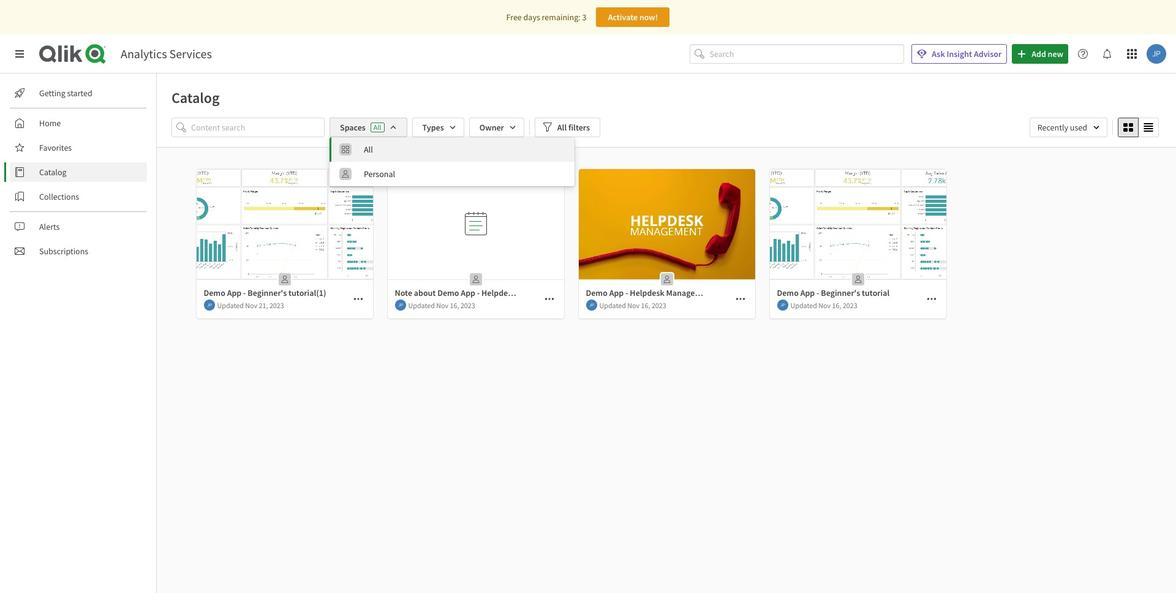 Task type: locate. For each thing, give the bounding box(es) containing it.
all filters
[[557, 122, 590, 133]]

1 app from the left
[[227, 287, 242, 298]]

all inside dropdown button
[[557, 122, 567, 133]]

searchbar element
[[690, 44, 905, 64]]

3 qlik sense app image from the left
[[770, 169, 946, 279]]

1 updated from the left
[[217, 301, 244, 310]]

analytics services
[[121, 46, 212, 61]]

beginner's for tutorial
[[821, 287, 860, 298]]

helpdesk
[[630, 287, 665, 298]]

favorites
[[39, 142, 72, 153]]

navigation pane element
[[0, 78, 156, 266]]

demo app - beginner's tutorial
[[777, 287, 890, 298]]

3 - from the left
[[817, 287, 820, 298]]

personal element for demo app - beginner's tutorial
[[848, 270, 868, 289]]

1 more actions image from the left
[[353, 294, 363, 304]]

filters region
[[157, 115, 1176, 186]]

2 horizontal spatial app
[[801, 287, 815, 298]]

4 2023 from the left
[[843, 301, 858, 310]]

2 horizontal spatial 16,
[[832, 301, 842, 310]]

alerts link
[[10, 217, 147, 237]]

2 horizontal spatial -
[[817, 287, 820, 298]]

0 horizontal spatial demo
[[204, 287, 225, 298]]

james peterson image
[[1147, 44, 1167, 64], [395, 300, 406, 311], [586, 300, 597, 311]]

james peterson element for demo app - helpdesk management
[[586, 300, 597, 311]]

demo for demo app - helpdesk management
[[586, 287, 608, 298]]

1 horizontal spatial 16,
[[641, 301, 650, 310]]

free days remaining: 3
[[506, 12, 587, 23]]

app
[[227, 287, 242, 298], [609, 287, 624, 298], [801, 287, 815, 298]]

insight
[[947, 48, 972, 59]]

home link
[[10, 113, 147, 133]]

- for demo app - helpdesk management
[[626, 287, 628, 298]]

owner
[[480, 122, 504, 133]]

owner button
[[469, 118, 524, 137]]

james peterson image left updated nov 21, 2023
[[204, 300, 215, 311]]

2 horizontal spatial qlik sense app image
[[770, 169, 946, 279]]

all left filters
[[557, 122, 567, 133]]

3
[[582, 12, 587, 23]]

catalog inside 'link'
[[39, 167, 67, 178]]

2 - from the left
[[626, 287, 628, 298]]

3 more actions image from the left
[[736, 294, 745, 304]]

used
[[1070, 122, 1088, 133]]

qlik sense app image for tutorial
[[770, 169, 946, 279]]

beginner's left the tutorial
[[821, 287, 860, 298]]

updated nov 16, 2023 for demo app - helpdesk management
[[600, 301, 666, 310]]

updated for demo app - beginner's tutorial
[[791, 301, 817, 310]]

1 horizontal spatial qlik sense app image
[[579, 169, 755, 279]]

3 updated from the left
[[600, 301, 626, 310]]

0 horizontal spatial catalog
[[39, 167, 67, 178]]

alerts
[[39, 221, 60, 232]]

0 horizontal spatial app
[[227, 287, 242, 298]]

switch view group
[[1118, 118, 1159, 137]]

3 demo from the left
[[777, 287, 799, 298]]

4 james peterson element from the left
[[777, 300, 788, 311]]

2 nov from the left
[[436, 301, 449, 310]]

updated nov 16, 2023 for demo app - beginner's tutorial
[[791, 301, 858, 310]]

- up updated nov 21, 2023
[[243, 287, 246, 298]]

1 horizontal spatial catalog
[[172, 88, 220, 107]]

3 nov from the left
[[628, 301, 640, 310]]

1 qlik sense app image from the left
[[196, 169, 373, 279]]

catalog
[[172, 88, 220, 107], [39, 167, 67, 178]]

nov for demo app - beginner's tutorial(1)
[[245, 301, 257, 310]]

james peterson image for demo app - beginner's tutorial
[[777, 300, 788, 311]]

2023 for demo app - helpdesk management
[[652, 301, 666, 310]]

demo app - helpdesk management
[[586, 287, 715, 298]]

1 - from the left
[[243, 287, 246, 298]]

advisor
[[974, 48, 1002, 59]]

collections link
[[10, 187, 147, 206]]

1 nov from the left
[[245, 301, 257, 310]]

2 horizontal spatial updated nov 16, 2023
[[791, 301, 858, 310]]

0 horizontal spatial beginner's
[[248, 287, 287, 298]]

updated nov 16, 2023
[[408, 301, 475, 310], [600, 301, 666, 310], [791, 301, 858, 310]]

0 horizontal spatial qlik sense app image
[[196, 169, 373, 279]]

close sidebar menu image
[[15, 49, 25, 59]]

2023
[[270, 301, 284, 310], [461, 301, 475, 310], [652, 301, 666, 310], [843, 301, 858, 310]]

1 demo from the left
[[204, 287, 225, 298]]

16,
[[450, 301, 459, 310], [641, 301, 650, 310], [832, 301, 842, 310]]

2 16, from the left
[[641, 301, 650, 310]]

0 horizontal spatial all
[[364, 144, 373, 155]]

4 more actions image from the left
[[927, 294, 937, 304]]

more actions image for demo app - beginner's tutorial(1)
[[353, 294, 363, 304]]

demo
[[204, 287, 225, 298], [586, 287, 608, 298], [777, 287, 799, 298]]

2 horizontal spatial all
[[557, 122, 567, 133]]

all right spaces
[[374, 123, 381, 132]]

menu containing all
[[330, 137, 575, 186]]

updated nov 16, 2023 link
[[388, 169, 564, 319]]

app for demo app - beginner's tutorial
[[801, 287, 815, 298]]

activate
[[608, 12, 638, 23]]

1 updated nov 16, 2023 from the left
[[408, 301, 475, 310]]

1 horizontal spatial app
[[609, 287, 624, 298]]

james peterson element for demo app - beginner's tutorial(1)
[[204, 300, 215, 311]]

demo for demo app - beginner's tutorial(1)
[[204, 287, 225, 298]]

james peterson image down demo app - beginner's tutorial
[[777, 300, 788, 311]]

- left helpdesk
[[626, 287, 628, 298]]

2 app from the left
[[609, 287, 624, 298]]

nov
[[245, 301, 257, 310], [436, 301, 449, 310], [628, 301, 640, 310], [819, 301, 831, 310]]

types button
[[412, 118, 464, 137]]

1 horizontal spatial james peterson image
[[777, 300, 788, 311]]

- for demo app - beginner's tutorial
[[817, 287, 820, 298]]

all for all element
[[364, 144, 373, 155]]

1 james peterson image from the left
[[204, 300, 215, 311]]

1 beginner's from the left
[[248, 287, 287, 298]]

-
[[243, 287, 246, 298], [626, 287, 628, 298], [817, 287, 820, 298]]

2 horizontal spatial james peterson image
[[1147, 44, 1167, 64]]

catalog down services
[[172, 88, 220, 107]]

qlik sense app image
[[196, 169, 373, 279], [579, 169, 755, 279], [770, 169, 946, 279]]

analytics
[[121, 46, 167, 61]]

0 horizontal spatial james peterson image
[[204, 300, 215, 311]]

james peterson image
[[204, 300, 215, 311], [777, 300, 788, 311]]

all element
[[364, 144, 567, 155]]

services
[[169, 46, 212, 61]]

more actions image for demo app - beginner's tutorial
[[927, 294, 937, 304]]

1 2023 from the left
[[270, 301, 284, 310]]

remaining:
[[542, 12, 581, 23]]

personal element containing personal
[[364, 168, 567, 180]]

3 app from the left
[[801, 287, 815, 298]]

subscriptions
[[39, 246, 88, 257]]

all link
[[330, 137, 575, 162]]

0 vertical spatial catalog
[[172, 88, 220, 107]]

recently
[[1038, 122, 1069, 133]]

3 james peterson element from the left
[[586, 300, 597, 311]]

2 beginner's from the left
[[821, 287, 860, 298]]

nov for demo app - helpdesk management
[[628, 301, 640, 310]]

all up personal
[[364, 144, 373, 155]]

2 demo from the left
[[586, 287, 608, 298]]

management
[[666, 287, 715, 298]]

1 horizontal spatial demo
[[586, 287, 608, 298]]

2 qlik sense app image from the left
[[579, 169, 755, 279]]

james peterson element
[[204, 300, 215, 311], [395, 300, 406, 311], [586, 300, 597, 311], [777, 300, 788, 311]]

catalog down favorites
[[39, 167, 67, 178]]

home
[[39, 118, 61, 129]]

started
[[67, 88, 92, 99]]

personal element inside updated nov 16, 2023 link
[[466, 270, 486, 289]]

3 updated nov 16, 2023 from the left
[[791, 301, 858, 310]]

- left the tutorial
[[817, 287, 820, 298]]

beginner's up 21,
[[248, 287, 287, 298]]

more actions image
[[353, 294, 363, 304], [544, 294, 554, 304], [736, 294, 745, 304], [927, 294, 937, 304]]

add new
[[1032, 48, 1064, 59]]

1 horizontal spatial all
[[374, 123, 381, 132]]

1 horizontal spatial updated nov 16, 2023
[[600, 301, 666, 310]]

menu
[[330, 137, 575, 186]]

1 james peterson element from the left
[[204, 300, 215, 311]]

2 horizontal spatial demo
[[777, 287, 799, 298]]

activate now!
[[608, 12, 658, 23]]

0 horizontal spatial updated nov 16, 2023
[[408, 301, 475, 310]]

getting started link
[[10, 83, 147, 103]]

2 james peterson image from the left
[[777, 300, 788, 311]]

4 nov from the left
[[819, 301, 831, 310]]

3 2023 from the left
[[652, 301, 666, 310]]

add new button
[[1012, 44, 1069, 64]]

0 horizontal spatial -
[[243, 287, 246, 298]]

personal element
[[364, 168, 567, 180], [275, 270, 294, 289], [466, 270, 486, 289], [657, 270, 677, 289], [848, 270, 868, 289]]

free
[[506, 12, 522, 23]]

3 16, from the left
[[832, 301, 842, 310]]

4 updated from the left
[[791, 301, 817, 310]]

updated
[[217, 301, 244, 310], [408, 301, 435, 310], [600, 301, 626, 310], [791, 301, 817, 310]]

2 more actions image from the left
[[544, 294, 554, 304]]

2 james peterson element from the left
[[395, 300, 406, 311]]

all
[[557, 122, 567, 133], [374, 123, 381, 132], [364, 144, 373, 155]]

beginner's for tutorial(1)
[[248, 287, 287, 298]]

Content search text field
[[191, 118, 325, 137]]

activate now! link
[[596, 7, 670, 27]]

1 horizontal spatial beginner's
[[821, 287, 860, 298]]

2 updated nov 16, 2023 from the left
[[600, 301, 666, 310]]

personal link
[[330, 162, 575, 186]]

1 horizontal spatial -
[[626, 287, 628, 298]]

more actions image inside updated nov 16, 2023 link
[[544, 294, 554, 304]]

beginner's
[[248, 287, 287, 298], [821, 287, 860, 298]]

1 vertical spatial catalog
[[39, 167, 67, 178]]

0 horizontal spatial 16,
[[450, 301, 459, 310]]



Task type: describe. For each thing, give the bounding box(es) containing it.
tutorial(1)
[[289, 287, 326, 298]]

2023 for demo app - beginner's tutorial
[[843, 301, 858, 310]]

ask insight advisor button
[[912, 44, 1007, 64]]

qlik sense app image for management
[[579, 169, 755, 279]]

2 updated from the left
[[408, 301, 435, 310]]

ask insight advisor
[[932, 48, 1002, 59]]

2 2023 from the left
[[461, 301, 475, 310]]

now!
[[640, 12, 658, 23]]

personal
[[364, 168, 395, 180]]

types
[[422, 122, 444, 133]]

getting
[[39, 88, 65, 99]]

demo for demo app - beginner's tutorial
[[777, 287, 799, 298]]

updated nov 21, 2023
[[217, 301, 284, 310]]

filters
[[569, 122, 590, 133]]

spaces
[[340, 122, 366, 133]]

analytics services element
[[121, 46, 212, 61]]

more actions image for demo app - helpdesk management
[[736, 294, 745, 304]]

1 16, from the left
[[450, 301, 459, 310]]

days
[[524, 12, 540, 23]]

Recently used field
[[1030, 118, 1108, 137]]

james peterson element for demo app - beginner's tutorial
[[777, 300, 788, 311]]

catalog link
[[10, 162, 147, 182]]

collections
[[39, 191, 79, 202]]

16, for demo app - beginner's tutorial
[[832, 301, 842, 310]]

all filters button
[[535, 118, 600, 137]]

app for demo app - helpdesk management
[[609, 287, 624, 298]]

recently used
[[1038, 122, 1088, 133]]

updated for demo app - helpdesk management
[[600, 301, 626, 310]]

app for demo app - beginner's tutorial(1)
[[227, 287, 242, 298]]

updated for demo app - beginner's tutorial(1)
[[217, 301, 244, 310]]

favorites link
[[10, 138, 147, 157]]

2023 for demo app - beginner's tutorial(1)
[[270, 301, 284, 310]]

personal element for demo app - beginner's tutorial(1)
[[275, 270, 294, 289]]

ask
[[932, 48, 945, 59]]

getting started
[[39, 88, 92, 99]]

james peterson image for demo app - beginner's tutorial(1)
[[204, 300, 215, 311]]

16, for demo app - helpdesk management
[[641, 301, 650, 310]]

Search text field
[[710, 44, 905, 64]]

add
[[1032, 48, 1046, 59]]

all for all filters
[[557, 122, 567, 133]]

menu inside filters region
[[330, 137, 575, 186]]

nov inside updated nov 16, 2023 link
[[436, 301, 449, 310]]

1 horizontal spatial james peterson image
[[586, 300, 597, 311]]

- for demo app - beginner's tutorial(1)
[[243, 287, 246, 298]]

new
[[1048, 48, 1064, 59]]

nov for demo app - beginner's tutorial
[[819, 301, 831, 310]]

demo app - beginner's tutorial(1)
[[204, 287, 326, 298]]

qlik sense app image for tutorial(1)
[[196, 169, 373, 279]]

21,
[[259, 301, 268, 310]]

tutorial
[[862, 287, 890, 298]]

0 horizontal spatial james peterson image
[[395, 300, 406, 311]]

personal element for demo app - helpdesk management
[[657, 270, 677, 289]]

subscriptions link
[[10, 241, 147, 261]]



Task type: vqa. For each thing, say whether or not it's contained in the screenshot.
Max
no



